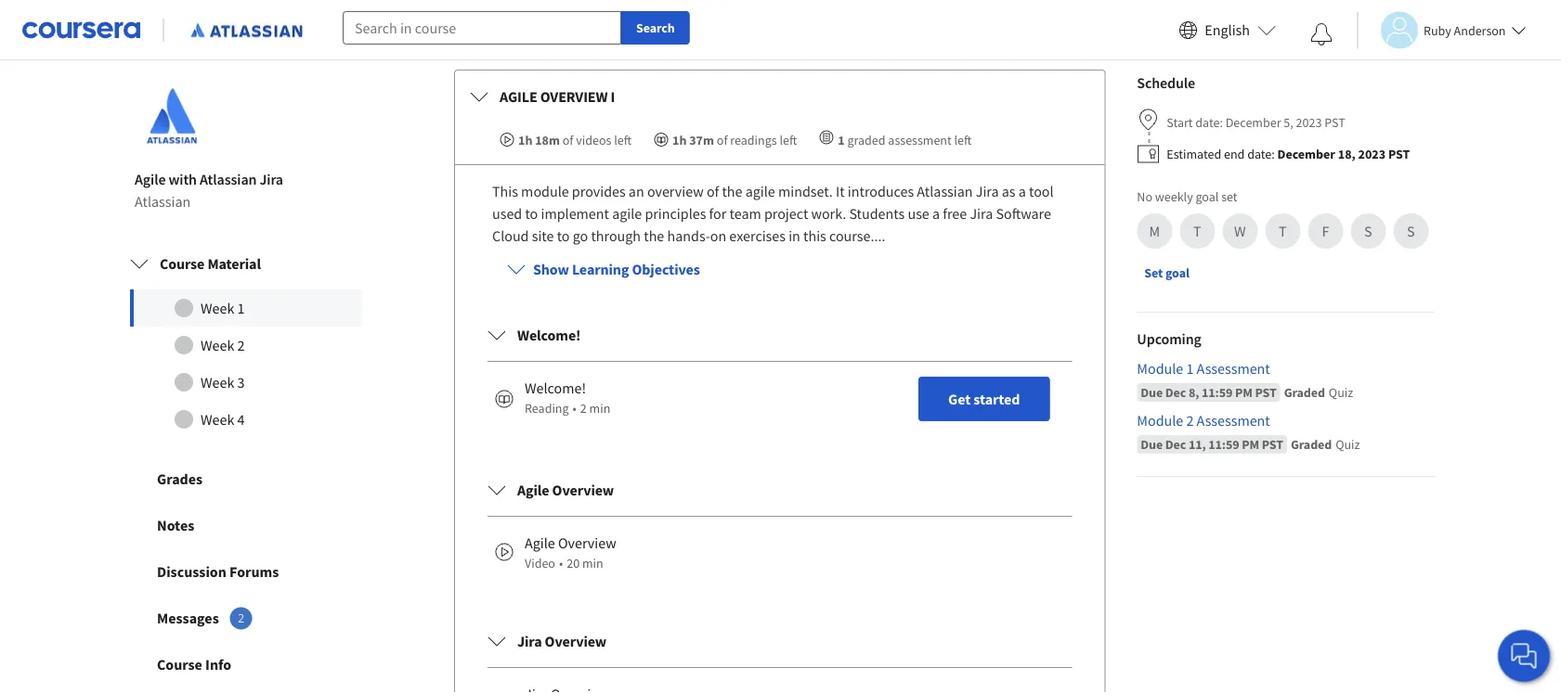 Task type: locate. For each thing, give the bounding box(es) containing it.
dec left the 11,
[[1165, 436, 1186, 453]]

0 vertical spatial quiz
[[1328, 384, 1353, 401]]

exercises
[[729, 226, 785, 245]]

graded
[[1284, 384, 1325, 401], [1290, 436, 1331, 453]]

quiz for module 1 assessment
[[1328, 384, 1353, 401]]

welcome! inside dropdown button
[[517, 326, 580, 344]]

agile for agile overview
[[517, 481, 549, 499]]

s
[[1364, 222, 1372, 240], [1407, 222, 1414, 240]]

course left the info
[[156, 655, 202, 674]]

week left 3
[[200, 373, 234, 392]]

0 vertical spatial 11:59
[[1201, 384, 1232, 401]]

december left '5,'
[[1225, 113, 1281, 130]]

1 vertical spatial •
[[559, 555, 563, 572]]

dec for 2
[[1165, 436, 1186, 453]]

2 s from the left
[[1407, 222, 1414, 240]]

due left the 11,
[[1140, 436, 1162, 453]]

11:59 right the 11,
[[1208, 436, 1239, 453]]

week 2 link
[[130, 327, 362, 364]]

w
[[1234, 222, 1245, 240]]

2 horizontal spatial 1
[[1186, 359, 1193, 378]]

week 4
[[200, 410, 244, 429]]

quiz down module 2 assessment link
[[1335, 436, 1360, 453]]

2 due from the top
[[1140, 436, 1162, 453]]

week for week 2
[[200, 336, 234, 354]]

ruby anderson button
[[1357, 12, 1526, 49]]

dec left 8,
[[1165, 384, 1186, 401]]

1 vertical spatial agile
[[517, 481, 549, 499]]

overview up agile overview video • 20 min
[[552, 481, 614, 499]]

assessment inside module 1 assessment due dec 8, 11:59 pm pst graded quiz
[[1196, 359, 1270, 378]]

t inside thursday element
[[1278, 222, 1286, 240]]

11,
[[1188, 436, 1206, 453]]

goal right the 'set'
[[1165, 264, 1189, 281]]

•
[[572, 400, 576, 417], [559, 555, 563, 572]]

0 vertical spatial 1
[[837, 131, 844, 148]]

0 horizontal spatial atlassian
[[134, 192, 190, 210]]

quiz
[[1328, 384, 1353, 401], [1335, 436, 1360, 453]]

1 horizontal spatial s
[[1407, 222, 1414, 240]]

a right as
[[1018, 182, 1026, 200]]

1 horizontal spatial t
[[1278, 222, 1286, 240]]

1 vertical spatial module
[[1137, 411, 1183, 430]]

1 horizontal spatial 2023
[[1358, 145, 1385, 162]]

assessment down module 1 assessment due dec 8, 11:59 pm pst graded quiz
[[1196, 411, 1270, 430]]

week inside week 4 link
[[200, 410, 234, 429]]

course for course material
[[159, 254, 204, 273]]

min right 20
[[582, 555, 603, 572]]

1 horizontal spatial 1h
[[672, 131, 686, 148]]

to left go
[[556, 226, 569, 245]]

1 vertical spatial date:
[[1247, 145, 1274, 162]]

1 vertical spatial dec
[[1165, 436, 1186, 453]]

1 vertical spatial welcome!
[[524, 379, 586, 397]]

wednesday element
[[1224, 215, 1255, 247]]

welcome! up 'welcome! reading • 2 min' on the bottom left of page
[[517, 326, 580, 344]]

3 week from the top
[[200, 373, 234, 392]]

module for module 1 assessment
[[1137, 359, 1183, 378]]

a
[[1018, 182, 1026, 200], [932, 204, 939, 223]]

pm inside module 1 assessment due dec 8, 11:59 pm pst graded quiz
[[1235, 384, 1252, 401]]

agile up agile overview video • 20 min
[[517, 481, 549, 499]]

f
[[1321, 222, 1329, 240]]

pm for module 1 assessment
[[1235, 384, 1252, 401]]

1 for week 1
[[237, 299, 244, 317]]

search
[[636, 20, 675, 36]]

week inside week 2 'link'
[[200, 336, 234, 354]]

week up the week 2
[[200, 299, 234, 317]]

overview for jira overview
[[544, 632, 606, 651]]

18m
[[535, 131, 559, 148]]

notes
[[156, 516, 194, 535]]

agile up team
[[745, 182, 775, 200]]

week left 4
[[200, 410, 234, 429]]

0 horizontal spatial to
[[525, 204, 537, 223]]

1 vertical spatial goal
[[1165, 264, 1189, 281]]

overview for agile overview
[[552, 481, 614, 499]]

jira overview button
[[472, 615, 1086, 667]]

0 vertical spatial date:
[[1195, 113, 1223, 130]]

t left "f"
[[1278, 222, 1286, 240]]

goal
[[1195, 188, 1218, 205], [1165, 264, 1189, 281]]

jira overview
[[517, 632, 606, 651]]

graded down module 1 assessment link
[[1284, 384, 1325, 401]]

due inside module 2 assessment due dec 11, 11:59 pm pst graded quiz
[[1140, 436, 1162, 453]]

mindset.
[[778, 182, 832, 200]]

0 vertical spatial agile
[[745, 182, 775, 200]]

0 horizontal spatial 1
[[237, 299, 244, 317]]

pm up module 2 assessment due dec 11, 11:59 pm pst graded quiz
[[1235, 384, 1252, 401]]

pm
[[1235, 384, 1252, 401], [1241, 436, 1259, 453]]

agile for agile with atlassian jira atlassian
[[134, 170, 165, 188]]

search button
[[621, 11, 690, 45]]

welcome! up reading at bottom left
[[524, 379, 586, 397]]

of for 1h 18m
[[562, 131, 573, 148]]

assessment inside module 2 assessment due dec 11, 11:59 pm pst graded quiz
[[1196, 411, 1270, 430]]

course material button
[[115, 237, 377, 289]]

3
[[237, 373, 244, 392]]

1 vertical spatial to
[[556, 226, 569, 245]]

1 vertical spatial december
[[1277, 145, 1335, 162]]

english button
[[1171, 0, 1283, 60]]

2 vertical spatial agile
[[524, 534, 555, 552]]

agile overview button
[[472, 464, 1086, 516]]

week 1
[[200, 299, 244, 317]]

0 horizontal spatial 1h
[[518, 131, 532, 148]]

jira down video
[[517, 632, 541, 651]]

module inside module 2 assessment due dec 11, 11:59 pm pst graded quiz
[[1137, 411, 1183, 430]]

11:59 inside module 2 assessment due dec 11, 11:59 pm pst graded quiz
[[1208, 436, 1239, 453]]

• inside 'welcome! reading • 2 min'
[[572, 400, 576, 417]]

graded inside module 1 assessment due dec 8, 11:59 pm pst graded quiz
[[1284, 384, 1325, 401]]

2 up 3
[[237, 336, 244, 354]]

0 horizontal spatial t
[[1193, 222, 1201, 240]]

0 vertical spatial module
[[1137, 359, 1183, 378]]

discussion
[[156, 562, 226, 581]]

0 vertical spatial course
[[159, 254, 204, 273]]

due
[[1140, 384, 1162, 401], [1140, 436, 1162, 453]]

1 vertical spatial 11:59
[[1208, 436, 1239, 453]]

• inside agile overview video • 20 min
[[559, 555, 563, 572]]

chat with us image
[[1509, 642, 1539, 671]]

dec inside module 2 assessment due dec 11, 11:59 pm pst graded quiz
[[1165, 436, 1186, 453]]

atlassian right with
[[199, 170, 256, 188]]

0 vertical spatial agile
[[134, 170, 165, 188]]

2 horizontal spatial atlassian
[[916, 182, 972, 200]]

1 horizontal spatial agile
[[745, 182, 775, 200]]

december
[[1225, 113, 1281, 130], [1277, 145, 1335, 162]]

0 horizontal spatial goal
[[1165, 264, 1189, 281]]

1 for module 1 assessment due dec 8, 11:59 pm pst graded quiz
[[1186, 359, 1193, 378]]

2 assessment from the top
[[1196, 411, 1270, 430]]

course inside course material dropdown button
[[159, 254, 204, 273]]

1h left 18m
[[518, 131, 532, 148]]

videos
[[576, 131, 611, 148]]

dec
[[1165, 384, 1186, 401], [1165, 436, 1186, 453]]

agile inside agile with atlassian jira atlassian
[[134, 170, 165, 188]]

the down principles
[[643, 226, 664, 245]]

pst up the 18,
[[1324, 113, 1345, 130]]

0 horizontal spatial left
[[614, 131, 631, 148]]

week inside week 1 link
[[200, 299, 234, 317]]

2 vertical spatial 1
[[1186, 359, 1193, 378]]

atlassian inside this module provides an overview of the agile mindset. it introduces atlassian jira as a tool used to implement agile principles for team project work. students use a free jira software cloud site to go through the hands-on exercises in this course....
[[916, 182, 972, 200]]

site
[[531, 226, 553, 245]]

11:59 inside module 1 assessment due dec 8, 11:59 pm pst graded quiz
[[1201, 384, 1232, 401]]

0 vertical spatial graded
[[1284, 384, 1325, 401]]

assessment for module 1 assessment
[[1196, 359, 1270, 378]]

0 vertical spatial welcome!
[[517, 326, 580, 344]]

material
[[207, 254, 260, 273]]

course info
[[156, 655, 231, 674]]

1h
[[518, 131, 532, 148], [672, 131, 686, 148]]

course inside course info 'link'
[[156, 655, 202, 674]]

1 week from the top
[[200, 299, 234, 317]]

december down '5,'
[[1277, 145, 1335, 162]]

• right reading at bottom left
[[572, 400, 576, 417]]

overview
[[552, 481, 614, 499], [558, 534, 616, 552], [544, 632, 606, 651]]

discussion forums link
[[112, 549, 379, 595]]

0 vertical spatial overview
[[552, 481, 614, 499]]

of up for
[[706, 182, 719, 200]]

1 horizontal spatial left
[[779, 131, 797, 148]]

hands-
[[667, 226, 710, 245]]

sunday element
[[1395, 215, 1426, 247]]

1 module from the top
[[1137, 359, 1183, 378]]

2 dec from the top
[[1165, 436, 1186, 453]]

s left sunday element
[[1364, 222, 1372, 240]]

goal left set
[[1195, 188, 1218, 205]]

1 left the graded at right top
[[837, 131, 844, 148]]

2 1h from the left
[[672, 131, 686, 148]]

graded inside module 2 assessment due dec 11, 11:59 pm pst graded quiz
[[1290, 436, 1331, 453]]

quiz inside module 2 assessment due dec 11, 11:59 pm pst graded quiz
[[1335, 436, 1360, 453]]

friday element
[[1309, 215, 1341, 247]]

this module provides an overview of the agile mindset. it introduces atlassian jira as a tool used to implement agile principles for team project work. students use a free jira software cloud site to go through the hands-on exercises in this course....
[[492, 182, 1053, 245]]

a right use
[[932, 204, 939, 223]]

as
[[1001, 182, 1015, 200]]

agile
[[745, 182, 775, 200], [612, 204, 641, 223]]

jira inside agile with atlassian jira atlassian
[[259, 170, 283, 188]]

0 vertical spatial goal
[[1195, 188, 1218, 205]]

0 vertical spatial due
[[1140, 384, 1162, 401]]

agile inside agile overview video • 20 min
[[524, 534, 555, 552]]

• left 20
[[559, 555, 563, 572]]

week for week 3
[[200, 373, 234, 392]]

t inside tuesday element
[[1193, 222, 1201, 240]]

agile inside agile overview dropdown button
[[517, 481, 549, 499]]

quiz inside module 1 assessment due dec 8, 11:59 pm pst graded quiz
[[1328, 384, 1353, 401]]

min right reading at bottom left
[[589, 400, 610, 417]]

2 horizontal spatial left
[[954, 131, 971, 148]]

0 vertical spatial pm
[[1235, 384, 1252, 401]]

jira right the free
[[969, 204, 993, 223]]

due for module 1 assessment
[[1140, 384, 1162, 401]]

left right assessment
[[954, 131, 971, 148]]

through
[[591, 226, 640, 245]]

2023
[[1296, 113, 1321, 130], [1358, 145, 1385, 162]]

overview down 20
[[544, 632, 606, 651]]

1 due from the top
[[1140, 384, 1162, 401]]

pm down module 2 assessment link
[[1241, 436, 1259, 453]]

software
[[995, 204, 1051, 223]]

agile down an
[[612, 204, 641, 223]]

agile up video
[[524, 534, 555, 552]]

0 vertical spatial assessment
[[1196, 359, 1270, 378]]

2 week from the top
[[200, 336, 234, 354]]

2 left from the left
[[779, 131, 797, 148]]

min inside 'welcome! reading • 2 min'
[[589, 400, 610, 417]]

module 1 assessment due dec 8, 11:59 pm pst graded quiz
[[1137, 359, 1353, 401]]

pm for module 2 assessment
[[1241, 436, 1259, 453]]

1 vertical spatial quiz
[[1335, 436, 1360, 453]]

2 module from the top
[[1137, 411, 1183, 430]]

1 vertical spatial due
[[1140, 436, 1162, 453]]

introduces
[[847, 182, 913, 200]]

0 vertical spatial •
[[572, 400, 576, 417]]

1 vertical spatial the
[[643, 226, 664, 245]]

pst inside module 1 assessment due dec 8, 11:59 pm pst graded quiz
[[1255, 384, 1276, 401]]

atlassian up the free
[[916, 182, 972, 200]]

assessment up 8,
[[1196, 359, 1270, 378]]

2023 right '5,'
[[1296, 113, 1321, 130]]

1 vertical spatial a
[[932, 204, 939, 223]]

course left material
[[159, 254, 204, 273]]

week 2
[[200, 336, 244, 354]]

1 vertical spatial agile
[[612, 204, 641, 223]]

jira up course material dropdown button
[[259, 170, 283, 188]]

week down week 1
[[200, 336, 234, 354]]

atlassian down with
[[134, 192, 190, 210]]

to right used
[[525, 204, 537, 223]]

1 vertical spatial 1
[[237, 299, 244, 317]]

video
[[524, 555, 555, 572]]

1 vertical spatial course
[[156, 655, 202, 674]]

agile for agile overview video • 20 min
[[524, 534, 555, 552]]

1 up 8,
[[1186, 359, 1193, 378]]

11:59
[[1201, 384, 1232, 401], [1208, 436, 1239, 453]]

1 assessment from the top
[[1196, 359, 1270, 378]]

t
[[1193, 222, 1201, 240], [1278, 222, 1286, 240]]

left right videos
[[614, 131, 631, 148]]

1 t from the left
[[1193, 222, 1201, 240]]

0 horizontal spatial s
[[1364, 222, 1372, 240]]

1 vertical spatial overview
[[558, 534, 616, 552]]

20
[[566, 555, 579, 572]]

2 t from the left
[[1278, 222, 1286, 240]]

0 vertical spatial min
[[589, 400, 610, 417]]

s right 'saturday' element
[[1407, 222, 1414, 240]]

1 dec from the top
[[1165, 384, 1186, 401]]

pst down module 1 assessment link
[[1255, 384, 1276, 401]]

of right 37m
[[716, 131, 727, 148]]

s for 'saturday' element
[[1364, 222, 1372, 240]]

the up team
[[722, 182, 742, 200]]

pst down module 2 assessment link
[[1261, 436, 1283, 453]]

0 vertical spatial to
[[525, 204, 537, 223]]

4 week from the top
[[200, 410, 234, 429]]

18,
[[1338, 145, 1355, 162]]

0 vertical spatial dec
[[1165, 384, 1186, 401]]

upcoming
[[1137, 329, 1201, 348]]

1 vertical spatial 2023
[[1358, 145, 1385, 162]]

2 inside 'link'
[[237, 336, 244, 354]]

messages
[[156, 609, 218, 627]]

week 3 link
[[130, 364, 362, 401]]

quiz down module 1 assessment link
[[1328, 384, 1353, 401]]

1 1h from the left
[[518, 131, 532, 148]]

1 vertical spatial graded
[[1290, 436, 1331, 453]]

1 vertical spatial pm
[[1241, 436, 1259, 453]]

1 inside week 1 link
[[237, 299, 244, 317]]

t for thursday element
[[1278, 222, 1286, 240]]

set goal button
[[1137, 256, 1196, 289]]

graded down module 2 assessment link
[[1290, 436, 1331, 453]]

week for week 1
[[200, 299, 234, 317]]

started
[[973, 390, 1020, 408]]

overview up 20
[[558, 534, 616, 552]]

overview inside agile overview video • 20 min
[[558, 534, 616, 552]]

coursera image
[[22, 15, 140, 45]]

help center image
[[1513, 645, 1535, 668]]

pm inside module 2 assessment due dec 11, 11:59 pm pst graded quiz
[[1241, 436, 1259, 453]]

1 horizontal spatial •
[[572, 400, 576, 417]]

1 s from the left
[[1364, 222, 1372, 240]]

week for week 4
[[200, 410, 234, 429]]

show
[[533, 260, 569, 278]]

2023 right the 18,
[[1358, 145, 1385, 162]]

due left 8,
[[1140, 384, 1162, 401]]

2 up the 11,
[[1186, 411, 1193, 430]]

module inside module 1 assessment due dec 8, 11:59 pm pst graded quiz
[[1137, 359, 1183, 378]]

date: right end
[[1247, 145, 1274, 162]]

1 left from the left
[[614, 131, 631, 148]]

m
[[1149, 222, 1160, 240]]

agile
[[134, 170, 165, 188], [517, 481, 549, 499], [524, 534, 555, 552]]

english
[[1205, 21, 1250, 39]]

get
[[948, 390, 970, 408]]

t down no weekly goal set
[[1193, 222, 1201, 240]]

module for module 2 assessment
[[1137, 411, 1183, 430]]

0 horizontal spatial date:
[[1195, 113, 1223, 130]]

date: right the start
[[1195, 113, 1223, 130]]

3 left from the left
[[954, 131, 971, 148]]

1h for 1h 37m of readings left
[[672, 131, 686, 148]]

1 horizontal spatial a
[[1018, 182, 1026, 200]]

agile
[[499, 87, 537, 106]]

dec inside module 1 assessment due dec 8, 11:59 pm pst graded quiz
[[1165, 384, 1186, 401]]

go
[[572, 226, 588, 245]]

week inside week 3 link
[[200, 373, 234, 392]]

1 vertical spatial min
[[582, 555, 603, 572]]

assessment
[[888, 131, 951, 148]]

overview for agile overview video • 20 min
[[558, 534, 616, 552]]

show notifications image
[[1310, 23, 1333, 46]]

weekly
[[1155, 188, 1193, 205]]

1 horizontal spatial the
[[722, 182, 742, 200]]

0 vertical spatial 2023
[[1296, 113, 1321, 130]]

welcome! inside 'welcome! reading • 2 min'
[[524, 379, 586, 397]]

module 2 assessment link
[[1137, 409, 1434, 431]]

4
[[237, 410, 244, 429]]

1 up week 2 'link'
[[237, 299, 244, 317]]

due inside module 1 assessment due dec 8, 11:59 pm pst graded quiz
[[1140, 384, 1162, 401]]

2 right reading at bottom left
[[580, 400, 586, 417]]

pst
[[1324, 113, 1345, 130], [1388, 145, 1410, 162], [1255, 384, 1276, 401], [1261, 436, 1283, 453]]

2 vertical spatial overview
[[544, 632, 606, 651]]

assessment
[[1196, 359, 1270, 378], [1196, 411, 1270, 430]]

11:59 right 8,
[[1201, 384, 1232, 401]]

1h left 37m
[[672, 131, 686, 148]]

0 horizontal spatial the
[[643, 226, 664, 245]]

team
[[729, 204, 761, 223]]

graded
[[847, 131, 885, 148]]

1 inside module 1 assessment due dec 8, 11:59 pm pst graded quiz
[[1186, 359, 1193, 378]]

of right 18m
[[562, 131, 573, 148]]

tool
[[1029, 182, 1053, 200]]

1 vertical spatial assessment
[[1196, 411, 1270, 430]]

left right readings
[[779, 131, 797, 148]]

estimated
[[1166, 145, 1221, 162]]

atlassian
[[199, 170, 256, 188], [916, 182, 972, 200], [134, 192, 190, 210]]

0 horizontal spatial •
[[559, 555, 563, 572]]

it
[[835, 182, 844, 200]]

jira
[[259, 170, 283, 188], [975, 182, 998, 200], [969, 204, 993, 223], [517, 632, 541, 651]]

agile left with
[[134, 170, 165, 188]]



Task type: vqa. For each thing, say whether or not it's contained in the screenshot.
second Sungkyunkwan from the right
no



Task type: describe. For each thing, give the bounding box(es) containing it.
Search in course text field
[[343, 11, 621, 45]]

no weekly goal set
[[1137, 188, 1237, 205]]

week 4 link
[[130, 401, 362, 438]]

welcome! for welcome!
[[517, 326, 580, 344]]

0 vertical spatial the
[[722, 182, 742, 200]]

show learning objectives
[[533, 260, 700, 278]]

grades link
[[112, 456, 379, 502]]

ruby
[[1424, 22, 1451, 39]]

overview
[[647, 182, 703, 200]]

1 horizontal spatial goal
[[1195, 188, 1218, 205]]

course info link
[[112, 641, 379, 688]]

use
[[907, 204, 929, 223]]

learning
[[572, 260, 629, 278]]

course for course info
[[156, 655, 202, 674]]

of for 1h 37m
[[716, 131, 727, 148]]

agile overview i button
[[455, 70, 1104, 122]]

5,
[[1283, 113, 1293, 130]]

0 vertical spatial a
[[1018, 182, 1026, 200]]

1 horizontal spatial 1
[[837, 131, 844, 148]]

implement
[[540, 204, 609, 223]]

of inside this module provides an overview of the agile mindset. it introduces atlassian jira as a tool used to implement agile principles for team project work. students use a free jira software cloud site to go through the hands-on exercises in this course....
[[706, 182, 719, 200]]

11:59 for 1
[[1201, 384, 1232, 401]]

tuesday element
[[1181, 215, 1213, 247]]

no
[[1137, 188, 1152, 205]]

s for sunday element
[[1407, 222, 1414, 240]]

course material
[[159, 254, 260, 273]]

this
[[492, 182, 518, 200]]

1 horizontal spatial to
[[556, 226, 569, 245]]

jira left as
[[975, 182, 998, 200]]

an
[[628, 182, 644, 200]]

free
[[942, 204, 966, 223]]

module 2 assessment due dec 11, 11:59 pm pst graded quiz
[[1137, 411, 1360, 453]]

welcome! reading • 2 min
[[524, 379, 610, 417]]

with
[[168, 170, 196, 188]]

min inside agile overview video • 20 min
[[582, 555, 603, 572]]

in
[[788, 226, 800, 245]]

on
[[710, 226, 726, 245]]

forums
[[229, 562, 278, 581]]

1 horizontal spatial date:
[[1247, 145, 1274, 162]]

graded for module 2 assessment
[[1290, 436, 1331, 453]]

due for module 2 assessment
[[1140, 436, 1162, 453]]

get started button
[[918, 377, 1049, 421]]

end
[[1224, 145, 1244, 162]]

module
[[521, 182, 568, 200]]

jira inside dropdown button
[[517, 632, 541, 651]]

11:59 for 2
[[1208, 436, 1239, 453]]

this
[[803, 226, 826, 245]]

2 inside module 2 assessment due dec 11, 11:59 pm pst graded quiz
[[1186, 411, 1193, 430]]

pst right the 18,
[[1388, 145, 1410, 162]]

course....
[[829, 226, 885, 245]]

left for 1h 18m of videos left
[[614, 131, 631, 148]]

estimated end date: december 18, 2023 pst
[[1166, 145, 1410, 162]]

pst inside module 2 assessment due dec 11, 11:59 pm pst graded quiz
[[1261, 436, 1283, 453]]

set goal
[[1144, 264, 1189, 281]]

2 inside 'welcome! reading • 2 min'
[[580, 400, 586, 417]]

monday element
[[1138, 215, 1170, 247]]

t for tuesday element
[[1193, 222, 1201, 240]]

0 horizontal spatial agile
[[612, 204, 641, 223]]

goal inside button
[[1165, 264, 1189, 281]]

objectives
[[631, 260, 700, 278]]

i
[[610, 87, 615, 106]]

1h for 1h 18m of videos left
[[518, 131, 532, 148]]

notes link
[[112, 502, 379, 549]]

welcome! for welcome! reading • 2 min
[[524, 379, 586, 397]]

2 up course info 'link' on the left bottom of the page
[[238, 611, 244, 626]]

readings
[[730, 131, 776, 148]]

1h 18m of videos left
[[518, 131, 631, 148]]

agile overview video • 20 min
[[524, 534, 616, 572]]

students
[[849, 204, 904, 223]]

set
[[1221, 188, 1237, 205]]

graded for module 1 assessment
[[1284, 384, 1325, 401]]

agile overview i
[[499, 87, 615, 106]]

1 graded assessment left
[[837, 131, 971, 148]]

assessment for module 2 assessment
[[1196, 411, 1270, 430]]

show learning objectives button
[[492, 247, 714, 291]]

principles
[[644, 204, 706, 223]]

agile with atlassian jira atlassian
[[134, 170, 283, 210]]

start date: december 5, 2023 pst
[[1166, 113, 1345, 130]]

grades
[[156, 470, 202, 488]]

left for 1h 37m of readings left
[[779, 131, 797, 148]]

dec for 1
[[1165, 384, 1186, 401]]

0 horizontal spatial a
[[932, 204, 939, 223]]

set
[[1144, 264, 1163, 281]]

info
[[205, 655, 231, 674]]

1h 37m of readings left
[[672, 131, 797, 148]]

cloud
[[492, 226, 528, 245]]

schedule
[[1137, 73, 1195, 92]]

quiz for module 2 assessment
[[1335, 436, 1360, 453]]

work.
[[811, 204, 846, 223]]

thursday element
[[1267, 215, 1298, 247]]

project
[[764, 204, 808, 223]]

37m
[[689, 131, 714, 148]]

0 vertical spatial december
[[1225, 113, 1281, 130]]

8,
[[1188, 384, 1199, 401]]

module 1 assessment link
[[1137, 357, 1434, 379]]

get started
[[948, 390, 1020, 408]]

1 horizontal spatial atlassian
[[199, 170, 256, 188]]

welcome! button
[[472, 309, 1086, 361]]

ruby anderson
[[1424, 22, 1506, 39]]

agile overview
[[517, 481, 614, 499]]

atlassian image
[[134, 79, 208, 153]]

saturday element
[[1352, 215, 1384, 247]]

0 horizontal spatial 2023
[[1296, 113, 1321, 130]]

anderson
[[1454, 22, 1506, 39]]



